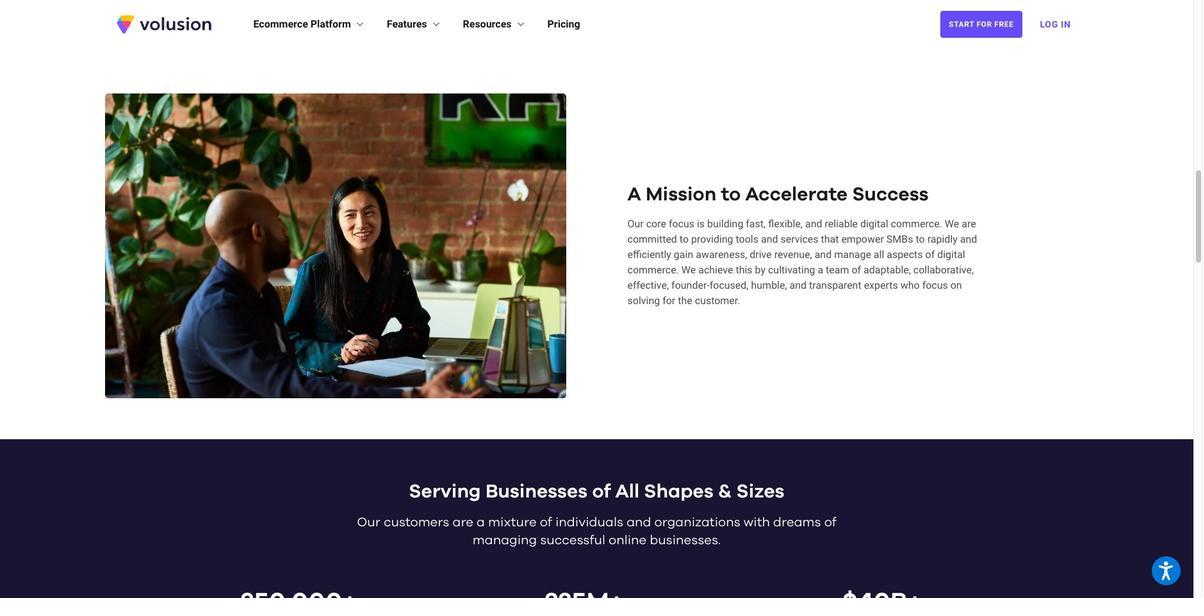 Task type: vqa. For each thing, say whether or not it's contained in the screenshot.
the dreams
yes



Task type: locate. For each thing, give the bounding box(es) containing it.
to
[[721, 185, 741, 205], [680, 233, 689, 246], [916, 233, 925, 246]]

our for a
[[628, 218, 644, 230]]

humble,
[[751, 280, 787, 292]]

focus left is
[[669, 218, 695, 230]]

dreams
[[774, 517, 821, 530]]

log
[[1041, 19, 1059, 29]]

serving
[[409, 483, 481, 502]]

on
[[951, 280, 962, 292]]

are up "collaborative,"
[[962, 218, 977, 230]]

commerce. up smbs
[[891, 218, 943, 230]]

and
[[806, 218, 823, 230], [761, 233, 778, 246], [961, 233, 978, 246], [815, 249, 832, 261], [790, 280, 807, 292], [627, 517, 652, 530]]

who
[[901, 280, 920, 292]]

sizes
[[737, 483, 785, 502]]

1 horizontal spatial are
[[962, 218, 977, 230]]

0 vertical spatial a
[[818, 264, 824, 276]]

mission
[[646, 185, 717, 205]]

are down serving
[[453, 517, 474, 530]]

0 vertical spatial focus
[[669, 218, 695, 230]]

success
[[853, 185, 929, 205]]

digital
[[861, 218, 889, 230], [938, 249, 966, 261]]

a
[[818, 264, 824, 276], [477, 517, 485, 530]]

and up the online
[[627, 517, 652, 530]]

0 vertical spatial are
[[962, 218, 977, 230]]

resources button
[[463, 17, 527, 32]]

digital up empower
[[861, 218, 889, 230]]

focus
[[669, 218, 695, 230], [923, 280, 948, 292]]

our
[[628, 218, 644, 230], [357, 517, 381, 530]]

a up the managing
[[477, 517, 485, 530]]

1 horizontal spatial a
[[818, 264, 824, 276]]

flexible,
[[769, 218, 803, 230]]

and down cultivating
[[790, 280, 807, 292]]

1 vertical spatial are
[[453, 517, 474, 530]]

our for serving
[[357, 517, 381, 530]]

0 horizontal spatial commerce.
[[628, 264, 679, 276]]

that
[[821, 233, 839, 246]]

of down rapidly at right top
[[926, 249, 935, 261]]

adaptable,
[[864, 264, 911, 276]]

0 vertical spatial our
[[628, 218, 644, 230]]

cultivating
[[768, 264, 816, 276]]

customer.
[[695, 295, 741, 307]]

aspects
[[887, 249, 923, 261]]

a
[[628, 185, 641, 205]]

efficiently
[[628, 249, 672, 261]]

of down manage
[[852, 264, 862, 276]]

a left team
[[818, 264, 824, 276]]

1 horizontal spatial focus
[[923, 280, 948, 292]]

0 horizontal spatial a
[[477, 517, 485, 530]]

we
[[945, 218, 960, 230], [682, 264, 696, 276]]

1 vertical spatial a
[[477, 517, 485, 530]]

awareness,
[[696, 249, 748, 261]]

experts
[[864, 280, 898, 292]]

our inside our customers are a mixture of individuals and organizations with dreams of managing successful online businesses.
[[357, 517, 381, 530]]

0 vertical spatial commerce.
[[891, 218, 943, 230]]

0 horizontal spatial focus
[[669, 218, 695, 230]]

0 horizontal spatial our
[[357, 517, 381, 530]]

for
[[977, 20, 993, 29]]

2 horizontal spatial to
[[916, 233, 925, 246]]

the
[[678, 295, 693, 307]]

focus down "collaborative,"
[[923, 280, 948, 292]]

revenue,
[[775, 249, 813, 261]]

and down that at the top of page
[[815, 249, 832, 261]]

accelerate
[[746, 185, 848, 205]]

pricing link
[[548, 17, 580, 32]]

our inside our core focus is building fast, flexible, and reliable digital commerce. we are committed to providing tools and services that empower smbs to rapidly and efficiently gain awareness, drive revenue, and manage all aspects of digital commerce. we achieve this by cultivating a team of adaptable, collaborative, effective, founder-focused, humble, and transparent experts who focus on solving for the customer.
[[628, 218, 644, 230]]

of
[[926, 249, 935, 261], [852, 264, 862, 276], [593, 483, 611, 502], [540, 517, 552, 530], [825, 517, 837, 530]]

1 horizontal spatial our
[[628, 218, 644, 230]]

managing
[[473, 535, 537, 547]]

0 horizontal spatial are
[[453, 517, 474, 530]]

we up rapidly at right top
[[945, 218, 960, 230]]

of down businesses
[[540, 517, 552, 530]]

reliable
[[825, 218, 858, 230]]

commerce.
[[891, 218, 943, 230], [628, 264, 679, 276]]

serving businesses of all shapes & sizes
[[409, 483, 785, 502]]

shapes
[[644, 483, 714, 502]]

all
[[616, 483, 640, 502]]

to up gain
[[680, 233, 689, 246]]

and inside our customers are a mixture of individuals and organizations with dreams of managing successful online businesses.
[[627, 517, 652, 530]]

businesses.
[[650, 535, 721, 547]]

log in
[[1041, 19, 1071, 29]]

ecommerce platform button
[[253, 17, 366, 32]]

of right dreams
[[825, 517, 837, 530]]

smbs
[[887, 233, 914, 246]]

1 horizontal spatial digital
[[938, 249, 966, 261]]

1 vertical spatial our
[[357, 517, 381, 530]]

we up founder-
[[682, 264, 696, 276]]

digital up "collaborative,"
[[938, 249, 966, 261]]

our left core
[[628, 218, 644, 230]]

0 horizontal spatial we
[[682, 264, 696, 276]]

in
[[1061, 19, 1071, 29]]

free
[[995, 20, 1014, 29]]

tools
[[736, 233, 759, 246]]

our left customers
[[357, 517, 381, 530]]

1 vertical spatial focus
[[923, 280, 948, 292]]

1 vertical spatial digital
[[938, 249, 966, 261]]

fast,
[[746, 218, 766, 230]]

successful
[[540, 535, 606, 547]]

commerce. down 'efficiently'
[[628, 264, 679, 276]]

0 vertical spatial digital
[[861, 218, 889, 230]]

to up building
[[721, 185, 741, 205]]

team
[[826, 264, 850, 276]]

to right smbs
[[916, 233, 925, 246]]

1 vertical spatial we
[[682, 264, 696, 276]]

businesses
[[486, 483, 588, 502]]

all
[[874, 249, 885, 261]]

1 vertical spatial commerce.
[[628, 264, 679, 276]]

start for free link
[[941, 11, 1023, 38]]

0 vertical spatial we
[[945, 218, 960, 230]]

transparent
[[810, 280, 862, 292]]

are
[[962, 218, 977, 230], [453, 517, 474, 530]]



Task type: describe. For each thing, give the bounding box(es) containing it.
log in link
[[1033, 10, 1079, 38]]

0 horizontal spatial to
[[680, 233, 689, 246]]

and right rapidly at right top
[[961, 233, 978, 246]]

providing
[[692, 233, 734, 246]]

is
[[697, 218, 705, 230]]

manage
[[835, 249, 872, 261]]

achieve
[[699, 264, 734, 276]]

open accessibe: accessibility options, statement and help image
[[1160, 562, 1174, 581]]

for
[[663, 295, 676, 307]]

our core focus is building fast, flexible, and reliable digital commerce. we are committed to providing tools and services that empower smbs to rapidly and efficiently gain awareness, drive revenue, and manage all aspects of digital commerce. we achieve this by cultivating a team of adaptable, collaborative, effective, founder-focused, humble, and transparent experts who focus on solving for the customer.
[[628, 218, 978, 307]]

organizations
[[655, 517, 741, 530]]

solving
[[628, 295, 660, 307]]

empower
[[842, 233, 884, 246]]

0 horizontal spatial digital
[[861, 218, 889, 230]]

our customers are a mixture of individuals and organizations with dreams of managing successful online businesses.
[[357, 517, 837, 547]]

rapidly
[[928, 233, 958, 246]]

committed
[[628, 233, 677, 246]]

1 horizontal spatial we
[[945, 218, 960, 230]]

services
[[781, 233, 819, 246]]

customers
[[384, 517, 450, 530]]

drive
[[750, 249, 772, 261]]

1 horizontal spatial commerce.
[[891, 218, 943, 230]]

online
[[609, 535, 647, 547]]

gain
[[674, 249, 694, 261]]

&
[[719, 483, 732, 502]]

features
[[387, 18, 427, 30]]

and up drive
[[761, 233, 778, 246]]

of left all on the right
[[593, 483, 611, 502]]

are inside our customers are a mixture of individuals and organizations with dreams of managing successful online businesses.
[[453, 517, 474, 530]]

this
[[736, 264, 753, 276]]

a mission to accelerate success
[[628, 185, 929, 205]]

pricing
[[548, 18, 580, 30]]

ecommerce
[[253, 18, 308, 30]]

individuals
[[556, 517, 624, 530]]

focused,
[[710, 280, 749, 292]]

a inside our customers are a mixture of individuals and organizations with dreams of managing successful online businesses.
[[477, 517, 485, 530]]

and up services
[[806, 218, 823, 230]]

ecommerce platform
[[253, 18, 351, 30]]

core
[[647, 218, 667, 230]]

features button
[[387, 17, 443, 32]]

mixture
[[488, 517, 537, 530]]

are inside our core focus is building fast, flexible, and reliable digital commerce. we are committed to providing tools and services that empower smbs to rapidly and efficiently gain awareness, drive revenue, and manage all aspects of digital commerce. we achieve this by cultivating a team of adaptable, collaborative, effective, founder-focused, humble, and transparent experts who focus on solving for the customer.
[[962, 218, 977, 230]]

1 horizontal spatial to
[[721, 185, 741, 205]]

collaborative,
[[914, 264, 974, 276]]

effective,
[[628, 280, 669, 292]]

start for free
[[949, 20, 1014, 29]]

start
[[949, 20, 975, 29]]

a inside our core focus is building fast, flexible, and reliable digital commerce. we are committed to providing tools and services that empower smbs to rapidly and efficiently gain awareness, drive revenue, and manage all aspects of digital commerce. we achieve this by cultivating a team of adaptable, collaborative, effective, founder-focused, humble, and transparent experts who focus on solving for the customer.
[[818, 264, 824, 276]]

with
[[744, 517, 770, 530]]

by
[[755, 264, 766, 276]]

resources
[[463, 18, 512, 30]]

building
[[708, 218, 744, 230]]

founder-
[[672, 280, 710, 292]]

platform
[[311, 18, 351, 30]]



